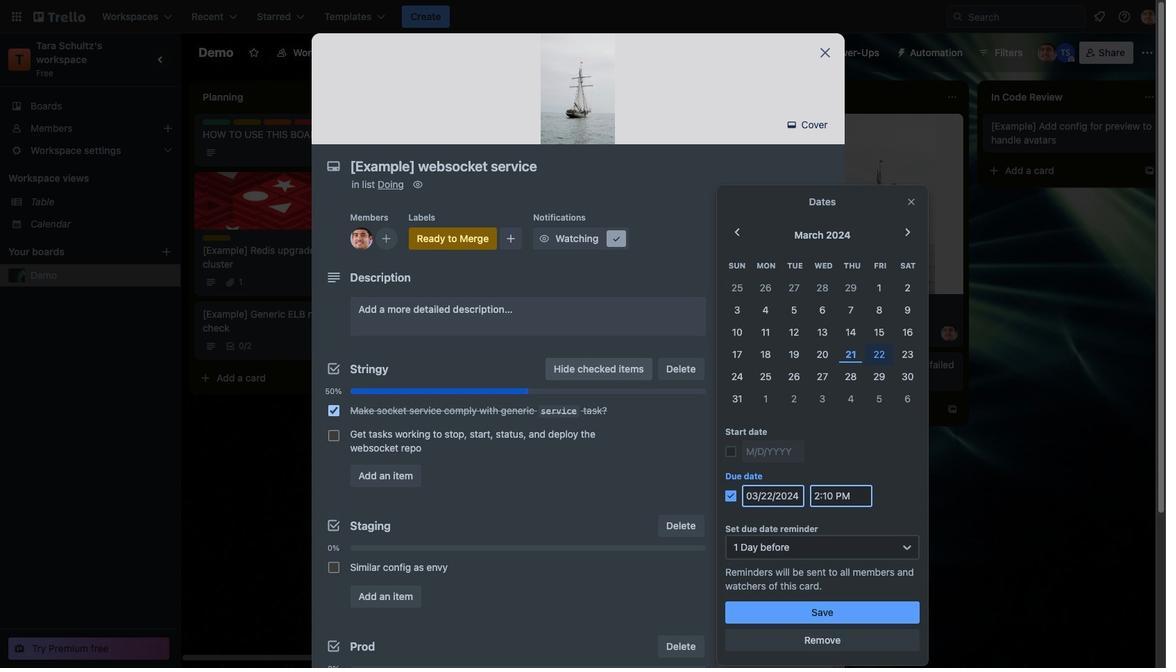 Task type: vqa. For each thing, say whether or not it's contained in the screenshot.
workspace actions menu icon
no



Task type: locate. For each thing, give the bounding box(es) containing it.
row group
[[723, 277, 922, 410]]

james peterson (jamespeterson93) image
[[1142, 8, 1158, 25], [1038, 43, 1058, 63], [350, 228, 373, 250], [942, 325, 958, 342]]

switch to… image
[[10, 10, 24, 24]]

2 m/d/yyyy text field from the top
[[742, 485, 805, 508]]

sm image
[[891, 42, 910, 61], [721, 226, 735, 240], [538, 232, 552, 246], [721, 561, 735, 575]]

0 horizontal spatial create from template… image
[[356, 373, 367, 384]]

1 m/d/yyyy text field from the top
[[742, 441, 805, 463]]

0 vertical spatial m/d/yyyy text field
[[742, 441, 805, 463]]

add board image
[[161, 247, 172, 258]]

group
[[323, 399, 706, 460]]

color: red, title: "unshippable!" element
[[294, 119, 322, 125]]

row
[[723, 255, 922, 277], [723, 277, 922, 299], [723, 299, 922, 322], [723, 322, 922, 344], [723, 344, 922, 366], [723, 366, 922, 388], [723, 388, 922, 410]]

star or unstar board image
[[249, 47, 260, 58]]

open information menu image
[[1118, 10, 1132, 24]]

1 vertical spatial create from template… image
[[356, 373, 367, 384]]

2 horizontal spatial create from template… image
[[947, 404, 958, 415]]

Board name text field
[[192, 42, 240, 64]]

2 vertical spatial create from template… image
[[947, 404, 958, 415]]

None checkbox
[[328, 431, 339, 442], [328, 563, 339, 574], [328, 431, 339, 442], [328, 563, 339, 574]]

search image
[[953, 11, 964, 22]]

Search field
[[947, 6, 1086, 28]]

M/D/YYYY text field
[[742, 441, 805, 463], [742, 485, 805, 508]]

cell
[[723, 277, 752, 299], [752, 277, 780, 299], [780, 277, 809, 299], [809, 277, 837, 299], [837, 277, 866, 299], [866, 277, 894, 299], [894, 277, 922, 299], [723, 299, 752, 322], [752, 299, 780, 322], [780, 299, 809, 322], [809, 299, 837, 322], [837, 299, 866, 322], [866, 299, 894, 322], [894, 299, 922, 322], [723, 322, 752, 344], [752, 322, 780, 344], [780, 322, 809, 344], [809, 322, 837, 344], [837, 322, 866, 344], [866, 322, 894, 344], [894, 322, 922, 344], [723, 344, 752, 366], [752, 344, 780, 366], [780, 344, 809, 366], [809, 344, 837, 366], [837, 344, 866, 366], [866, 344, 894, 366], [894, 344, 922, 366], [723, 366, 752, 388], [752, 366, 780, 388], [780, 366, 809, 388], [809, 366, 837, 388], [837, 366, 866, 388], [866, 366, 894, 388], [894, 366, 922, 388], [723, 388, 752, 410], [752, 388, 780, 410], [780, 388, 809, 410], [809, 388, 837, 410], [837, 388, 866, 410], [866, 388, 894, 410], [894, 388, 922, 410]]

grid
[[723, 255, 922, 410]]

None checkbox
[[328, 406, 339, 417]]

1 row from the top
[[723, 255, 922, 277]]

5 row from the top
[[723, 344, 922, 366]]

primary element
[[0, 0, 1167, 33]]

sm image
[[785, 118, 799, 132], [411, 178, 425, 192], [610, 232, 624, 246], [721, 254, 735, 268], [721, 533, 735, 547], [721, 589, 735, 603], [721, 623, 735, 637]]

create from template… image
[[750, 185, 761, 196], [356, 373, 367, 384], [947, 404, 958, 415]]

tara schultz (taraschultz7) image
[[1056, 43, 1076, 63]]

None text field
[[343, 154, 802, 179]]

1 horizontal spatial create from template… image
[[750, 185, 761, 196]]

1 vertical spatial m/d/yyyy text field
[[742, 485, 805, 508]]

color: yellow, title: "ready to merge" element
[[233, 119, 261, 125], [409, 228, 497, 250], [203, 235, 231, 241], [794, 300, 822, 306]]

0 vertical spatial create from template… image
[[750, 185, 761, 196]]



Task type: describe. For each thing, give the bounding box(es) containing it.
color: green, title: "verified in staging" element
[[203, 119, 231, 125]]

4 row from the top
[[723, 322, 922, 344]]

2 row from the top
[[723, 277, 922, 299]]

james peterson (jamespeterson93) image inside primary element
[[1142, 8, 1158, 25]]

0 notifications image
[[1092, 8, 1108, 25]]

create from template… image
[[1145, 165, 1156, 176]]

close dialog image
[[817, 44, 834, 61]]

7 row from the top
[[723, 388, 922, 410]]

Add time text field
[[810, 485, 873, 508]]

3 row from the top
[[723, 299, 922, 322]]

your boards with 1 items element
[[8, 244, 140, 260]]

6 row from the top
[[723, 366, 922, 388]]

close popover image
[[906, 197, 917, 208]]

show menu image
[[1141, 46, 1155, 60]]

add members to card image
[[381, 232, 392, 246]]

color: orange, title: "manual deploy steps" element
[[264, 119, 292, 125]]



